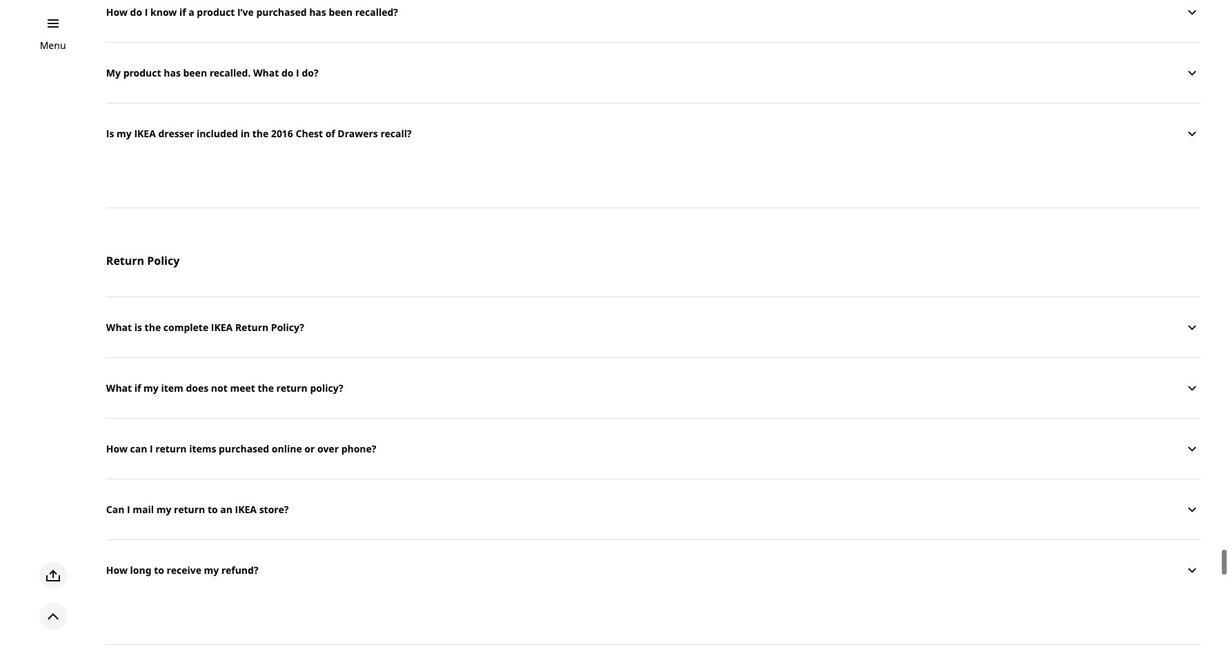 Task type: locate. For each thing, give the bounding box(es) containing it.
0 horizontal spatial return
[[106, 253, 144, 269]]

complete
[[163, 321, 209, 334]]

the right the is
[[145, 321, 161, 334]]

my right the is
[[117, 127, 132, 140]]

to left an
[[208, 503, 218, 516]]

1 vertical spatial to
[[154, 564, 164, 577]]

return left items on the left bottom of page
[[156, 442, 187, 455]]

do left "do?"
[[282, 66, 294, 79]]

included
[[197, 127, 238, 140]]

what for what if my item does not meet the return policy?
[[106, 381, 132, 395]]

1 vertical spatial do
[[282, 66, 294, 79]]

does
[[186, 381, 209, 395]]

0 vertical spatial do
[[130, 5, 142, 18]]

ikea
[[134, 127, 156, 140], [211, 321, 233, 334], [235, 503, 257, 516]]

how long to receive my refund?
[[106, 564, 259, 577]]

my
[[117, 127, 132, 140], [144, 381, 159, 395], [156, 503, 171, 516], [204, 564, 219, 577]]

how can i return items purchased online or over phone?
[[106, 442, 377, 455]]

0 vertical spatial purchased
[[256, 5, 307, 18]]

do inside dropdown button
[[282, 66, 294, 79]]

been left recalled?
[[329, 5, 353, 18]]

i've
[[237, 5, 254, 18]]

how left 'long' at the left
[[106, 564, 128, 577]]

1 vertical spatial return
[[235, 321, 269, 334]]

purchased right i've
[[256, 5, 307, 18]]

ikea right an
[[235, 503, 257, 516]]

been left recalled.
[[183, 66, 207, 79]]

been
[[329, 5, 353, 18], [183, 66, 207, 79]]

product right a
[[197, 5, 235, 18]]

the
[[252, 127, 269, 140], [145, 321, 161, 334], [258, 381, 274, 395]]

0 vertical spatial product
[[197, 5, 235, 18]]

return
[[106, 253, 144, 269], [235, 321, 269, 334]]

what right recalled.
[[253, 66, 279, 79]]

1 horizontal spatial do
[[282, 66, 294, 79]]

0 vertical spatial the
[[252, 127, 269, 140]]

to right 'long' at the left
[[154, 564, 164, 577]]

has
[[309, 5, 326, 18], [164, 66, 181, 79]]

purchased right items on the left bottom of page
[[219, 442, 269, 455]]

what is the complete ikea return policy? button
[[106, 297, 1201, 358]]

item
[[161, 381, 183, 395]]

how do i know if a product i've purchased has been recalled? button
[[106, 0, 1201, 42]]

0 vertical spatial ikea
[[134, 127, 156, 140]]

what for what is the complete ikea return policy?
[[106, 321, 132, 334]]

ikea left dresser
[[134, 127, 156, 140]]

how do i know if a product i've purchased has been recalled?
[[106, 5, 398, 18]]

how can i return items purchased online or over phone? button
[[106, 418, 1201, 479]]

the right in
[[252, 127, 269, 140]]

product right my on the left top
[[123, 66, 161, 79]]

0 horizontal spatial to
[[154, 564, 164, 577]]

1 horizontal spatial product
[[197, 5, 235, 18]]

phone?
[[341, 442, 377, 455]]

purchased
[[256, 5, 307, 18], [219, 442, 269, 455]]

items
[[189, 442, 216, 455]]

0 vertical spatial return
[[277, 381, 308, 395]]

do
[[130, 5, 142, 18], [282, 66, 294, 79]]

store?
[[259, 503, 289, 516]]

0 vertical spatial if
[[179, 5, 186, 18]]

1 horizontal spatial ikea
[[211, 321, 233, 334]]

0 horizontal spatial has
[[164, 66, 181, 79]]

what if my item does not meet the return policy? button
[[106, 358, 1201, 418]]

how for how long to receive my refund?
[[106, 564, 128, 577]]

0 vertical spatial to
[[208, 503, 218, 516]]

3 how from the top
[[106, 564, 128, 577]]

0 horizontal spatial do
[[130, 5, 142, 18]]

if left item
[[134, 381, 141, 395]]

how left can
[[106, 442, 128, 455]]

has left recalled?
[[309, 5, 326, 18]]

online
[[272, 442, 302, 455]]

2 vertical spatial the
[[258, 381, 274, 395]]

how
[[106, 5, 128, 18], [106, 442, 128, 455], [106, 564, 128, 577]]

my left item
[[144, 381, 159, 395]]

0 horizontal spatial been
[[183, 66, 207, 79]]

has inside dropdown button
[[164, 66, 181, 79]]

return
[[277, 381, 308, 395], [156, 442, 187, 455], [174, 503, 205, 516]]

my right receive
[[204, 564, 219, 577]]

1 vertical spatial if
[[134, 381, 141, 395]]

do left know
[[130, 5, 142, 18]]

the right the meet
[[258, 381, 274, 395]]

recalled?
[[355, 5, 398, 18]]

ikea right complete
[[211, 321, 233, 334]]

return left policy
[[106, 253, 144, 269]]

0 vertical spatial been
[[329, 5, 353, 18]]

product
[[197, 5, 235, 18], [123, 66, 161, 79]]

what left item
[[106, 381, 132, 395]]

what
[[253, 66, 279, 79], [106, 321, 132, 334], [106, 381, 132, 395]]

return left an
[[174, 503, 205, 516]]

return left policy?
[[235, 321, 269, 334]]

0 vertical spatial return
[[106, 253, 144, 269]]

1 horizontal spatial has
[[309, 5, 326, 18]]

0 vertical spatial has
[[309, 5, 326, 18]]

return left the policy?
[[277, 381, 308, 395]]

2 vertical spatial what
[[106, 381, 132, 395]]

has inside dropdown button
[[309, 5, 326, 18]]

1 how from the top
[[106, 5, 128, 18]]

to
[[208, 503, 218, 516], [154, 564, 164, 577]]

1 vertical spatial the
[[145, 321, 161, 334]]

an
[[220, 503, 233, 516]]

if left a
[[179, 5, 186, 18]]

has left recalled.
[[164, 66, 181, 79]]

is
[[134, 321, 142, 334]]

menu
[[40, 39, 66, 52]]

over
[[318, 442, 339, 455]]

i inside my product has been recalled. what do i do? dropdown button
[[296, 66, 299, 79]]

1 vertical spatial been
[[183, 66, 207, 79]]

can i mail my return to an ikea store?
[[106, 503, 289, 516]]

how left know
[[106, 5, 128, 18]]

1 vertical spatial what
[[106, 321, 132, 334]]

the inside is my ikea dresser included in the 2016 chest of drawers recall? dropdown button
[[252, 127, 269, 140]]

i
[[145, 5, 148, 18], [296, 66, 299, 79], [150, 442, 153, 455], [127, 503, 130, 516]]

if
[[179, 5, 186, 18], [134, 381, 141, 395]]

2 vertical spatial ikea
[[235, 503, 257, 516]]

what left the is
[[106, 321, 132, 334]]

is my ikea dresser included in the 2016 chest of drawers recall? button
[[106, 103, 1201, 164]]

the inside what if my item does not meet the return policy? dropdown button
[[258, 381, 274, 395]]

policy?
[[310, 381, 344, 395]]

0 horizontal spatial if
[[134, 381, 141, 395]]

my product has been recalled. what do i do?
[[106, 66, 319, 79]]

0 vertical spatial what
[[253, 66, 279, 79]]

chest
[[296, 127, 323, 140]]

1 vertical spatial purchased
[[219, 442, 269, 455]]

1 vertical spatial how
[[106, 442, 128, 455]]

1 vertical spatial has
[[164, 66, 181, 79]]

2 how from the top
[[106, 442, 128, 455]]

2 horizontal spatial ikea
[[235, 503, 257, 516]]

0 vertical spatial how
[[106, 5, 128, 18]]

1 horizontal spatial if
[[179, 5, 186, 18]]

0 horizontal spatial product
[[123, 66, 161, 79]]

my product has been recalled. what do i do? button
[[106, 42, 1201, 103]]

0 horizontal spatial ikea
[[134, 127, 156, 140]]

1 horizontal spatial been
[[329, 5, 353, 18]]

know
[[150, 5, 177, 18]]

1 vertical spatial product
[[123, 66, 161, 79]]

1 horizontal spatial return
[[235, 321, 269, 334]]

1 vertical spatial ikea
[[211, 321, 233, 334]]

2 vertical spatial return
[[174, 503, 205, 516]]

2 vertical spatial how
[[106, 564, 128, 577]]



Task type: describe. For each thing, give the bounding box(es) containing it.
if inside what if my item does not meet the return policy? dropdown button
[[134, 381, 141, 395]]

1 horizontal spatial to
[[208, 503, 218, 516]]

how long to receive my refund? button
[[106, 540, 1201, 601]]

what if my item does not meet the return policy?
[[106, 381, 344, 395]]

refund?
[[222, 564, 259, 577]]

mail
[[133, 503, 154, 516]]

my
[[106, 66, 121, 79]]

i inside can i mail my return to an ikea store? dropdown button
[[127, 503, 130, 516]]

menu button
[[40, 38, 66, 53]]

1 vertical spatial return
[[156, 442, 187, 455]]

product inside my product has been recalled. what do i do? dropdown button
[[123, 66, 161, 79]]

the inside what is the complete ikea return policy? dropdown button
[[145, 321, 161, 334]]

policy?
[[271, 321, 304, 334]]

do inside dropdown button
[[130, 5, 142, 18]]

dresser
[[158, 127, 194, 140]]

2016
[[271, 127, 293, 140]]

if inside how do i know if a product i've purchased has been recalled? dropdown button
[[179, 5, 186, 18]]

return policy
[[106, 253, 180, 269]]

a
[[189, 5, 194, 18]]

is
[[106, 127, 114, 140]]

what is the complete ikea return policy?
[[106, 321, 304, 334]]

can i mail my return to an ikea store? button
[[106, 479, 1201, 540]]

receive
[[167, 564, 202, 577]]

recalled.
[[210, 66, 251, 79]]

i inside how can i return items purchased online or over phone? dropdown button
[[150, 442, 153, 455]]

been inside dropdown button
[[183, 66, 207, 79]]

in
[[241, 127, 250, 140]]

my right mail
[[156, 503, 171, 516]]

can
[[106, 503, 125, 516]]

been inside dropdown button
[[329, 5, 353, 18]]

long
[[130, 564, 152, 577]]

can
[[130, 442, 147, 455]]

what inside dropdown button
[[253, 66, 279, 79]]

is my ikea dresser included in the 2016 chest of drawers recall?
[[106, 127, 412, 140]]

meet
[[230, 381, 255, 395]]

or
[[305, 442, 315, 455]]

how for how can i return items purchased online or over phone?
[[106, 442, 128, 455]]

i inside how do i know if a product i've purchased has been recalled? dropdown button
[[145, 5, 148, 18]]

policy
[[147, 253, 180, 269]]

do?
[[302, 66, 319, 79]]

of
[[326, 127, 335, 140]]

return inside dropdown button
[[235, 321, 269, 334]]

not
[[211, 381, 228, 395]]

recall?
[[381, 127, 412, 140]]

how for how do i know if a product i've purchased has been recalled?
[[106, 5, 128, 18]]

drawers
[[338, 127, 378, 140]]

product inside how do i know if a product i've purchased has been recalled? dropdown button
[[197, 5, 235, 18]]



Task type: vqa. For each thing, say whether or not it's contained in the screenshot.
"AND" in the Perfect for parties and celebrations. Serve tasty drinks to guests in this elegant mouth-blown champagne coupe. Great to mix with your existing glasses – or with something else in the ANLEDNING collection.
no



